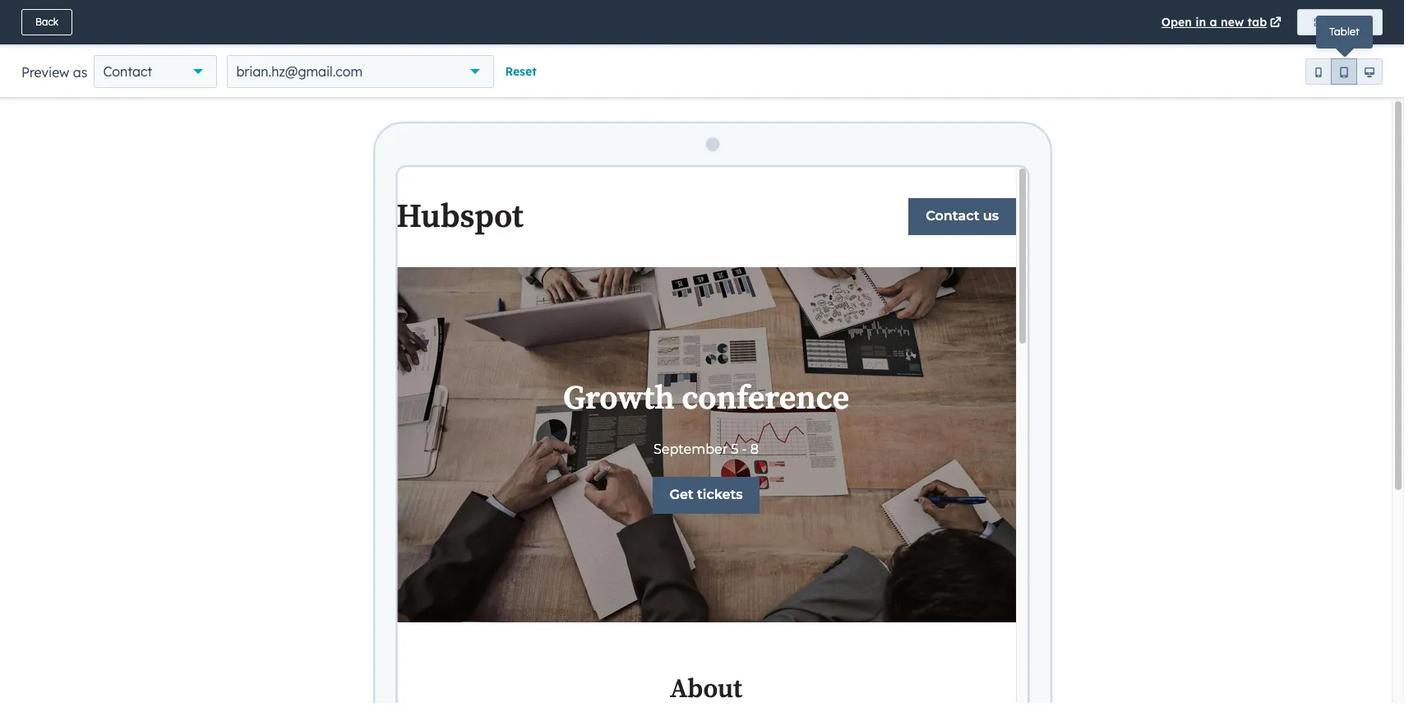 Task type: describe. For each thing, give the bounding box(es) containing it.
use
[[290, 371, 311, 386]]

create your first blog button
[[375, 408, 538, 441]]

first
[[466, 418, 489, 432]]

to
[[365, 371, 377, 386]]

preview for preview as
[[21, 64, 69, 81]]

link opens in a new window image
[[1270, 17, 1282, 30]]

preview for preview
[[1247, 16, 1283, 29]]

preview as
[[21, 64, 87, 81]]

in
[[1196, 15, 1207, 30]]

audience
[[497, 335, 572, 356]]

link
[[1353, 16, 1369, 28]]

personality.
[[561, 371, 623, 386]]

publish group
[[1306, 10, 1388, 36]]

connect with your audience alert
[[197, 168, 716, 468]]

publish
[[1320, 16, 1354, 29]]

publish button
[[1306, 10, 1368, 36]]

tablet
[[1330, 25, 1360, 38]]

view all blog posts link
[[563, 104, 689, 123]]

autosaved button
[[1162, 13, 1223, 33]]

connect with your audience
[[342, 335, 572, 356]]

with
[[414, 335, 449, 356]]

link opens in a new window image for view all blog posts
[[675, 109, 686, 121]]

a
[[1210, 15, 1218, 30]]

exit link
[[8, 10, 54, 36]]

blog inside button
[[493, 418, 518, 432]]

1
[[1386, 4, 1391, 15]]

brian.hz@gmail.com
[[236, 63, 363, 80]]

your inside create your first blog button
[[437, 418, 463, 432]]

back
[[35, 16, 59, 28]]

create
[[396, 418, 434, 432]]



Task type: locate. For each thing, give the bounding box(es) containing it.
1 horizontal spatial blog
[[612, 106, 638, 121]]

link opens in a new window image
[[1270, 17, 1282, 30], [675, 109, 686, 121], [675, 109, 686, 121]]

reset
[[505, 64, 537, 79]]

connect
[[342, 335, 409, 356]]

0 vertical spatial blog
[[612, 106, 638, 121]]

0 vertical spatial your
[[454, 335, 492, 356]]

group
[[666, 53, 731, 81], [1336, 53, 1388, 81], [1306, 58, 1383, 85]]

as
[[73, 64, 87, 81]]

autosaved
[[1162, 16, 1223, 30]]

blog right all
[[612, 106, 638, 121]]

preview
[[1247, 16, 1283, 29], [21, 64, 69, 81]]

preview button
[[1233, 10, 1297, 36]]

copy link button
[[1298, 9, 1383, 35]]

blogging
[[314, 371, 362, 386]]

link opens in a new window image for open in a new tab
[[1270, 17, 1282, 30]]

open
[[1162, 15, 1192, 30]]

expertise
[[483, 371, 533, 386]]

posts
[[641, 106, 672, 121]]

preview left as
[[21, 64, 69, 81]]

copy link
[[1327, 16, 1369, 28]]

1 vertical spatial preview
[[21, 64, 69, 81]]

view all blog posts
[[563, 106, 672, 121]]

brian.hz@gmail.com button
[[227, 55, 495, 88]]

use blogging to share your brand's expertise and personality.
[[290, 371, 623, 386]]

preview inside button
[[1247, 16, 1283, 29]]

0 horizontal spatial blog
[[493, 418, 518, 432]]

0 horizontal spatial preview
[[21, 64, 69, 81]]

reset button
[[495, 55, 547, 88]]

view
[[563, 106, 591, 121]]

open in a new tab
[[1162, 15, 1267, 30]]

brand's
[[440, 371, 480, 386]]

and
[[537, 371, 557, 386]]

exit
[[22, 16, 40, 29]]

link opens in a new window image inside open in a new tab link
[[1270, 17, 1282, 30]]

1 horizontal spatial preview
[[1247, 16, 1283, 29]]

1 vertical spatial your
[[413, 371, 437, 386]]

open in a new tab link
[[1162, 12, 1285, 32]]

tab
[[1248, 15, 1267, 30]]

blog
[[612, 106, 638, 121], [493, 418, 518, 432]]

new
[[1221, 15, 1244, 30]]

None text field
[[756, 53, 818, 81]]

2 vertical spatial your
[[437, 418, 463, 432]]

copy
[[1327, 16, 1351, 28]]

preview right the new
[[1247, 16, 1283, 29]]

contact
[[103, 63, 152, 80]]

settings button
[[1255, 53, 1330, 81]]

0 vertical spatial preview
[[1247, 16, 1283, 29]]

share
[[380, 371, 410, 386]]

back button
[[21, 9, 73, 35]]

all
[[594, 106, 608, 121]]

blog right first
[[493, 418, 518, 432]]

your left first
[[437, 418, 463, 432]]

your right share
[[413, 371, 437, 386]]

create your first blog
[[396, 418, 518, 432]]

1 vertical spatial blog
[[493, 418, 518, 432]]

your
[[454, 335, 492, 356], [413, 371, 437, 386], [437, 418, 463, 432]]

contact button
[[94, 55, 217, 88]]

settings
[[1278, 59, 1322, 74]]

your up brand's
[[454, 335, 492, 356]]



Task type: vqa. For each thing, say whether or not it's contained in the screenshot.
the rightmost PREVIEW
yes



